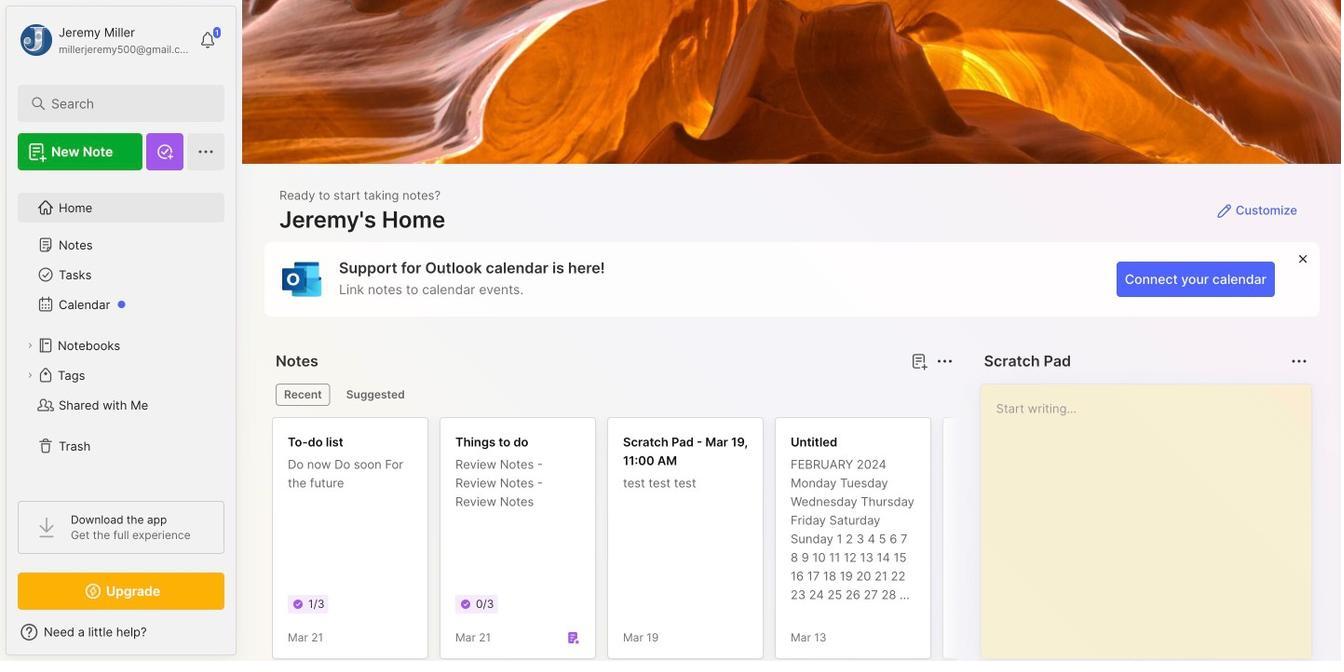 Task type: locate. For each thing, give the bounding box(es) containing it.
row group
[[272, 417, 1342, 661]]

WHAT'S NEW field
[[7, 618, 236, 648]]

None search field
[[51, 92, 200, 115]]

1 horizontal spatial tab
[[338, 384, 413, 406]]

tab
[[276, 384, 331, 406], [338, 384, 413, 406]]

none search field inside main element
[[51, 92, 200, 115]]

click to collapse image
[[235, 627, 249, 649]]

tree
[[7, 182, 236, 484]]

0 horizontal spatial tab
[[276, 384, 331, 406]]

tree inside main element
[[7, 182, 236, 484]]

2 tab from the left
[[338, 384, 413, 406]]

tab list
[[276, 384, 951, 406]]

expand tags image
[[24, 370, 35, 381]]



Task type: vqa. For each thing, say whether or not it's contained in the screenshot.
tree in Main element
yes



Task type: describe. For each thing, give the bounding box(es) containing it.
Start writing… text field
[[997, 385, 1311, 644]]

Account field
[[18, 21, 190, 59]]

main element
[[0, 0, 242, 661]]

1 tab from the left
[[276, 384, 331, 406]]

expand notebooks image
[[24, 340, 35, 351]]

Search text field
[[51, 95, 200, 113]]



